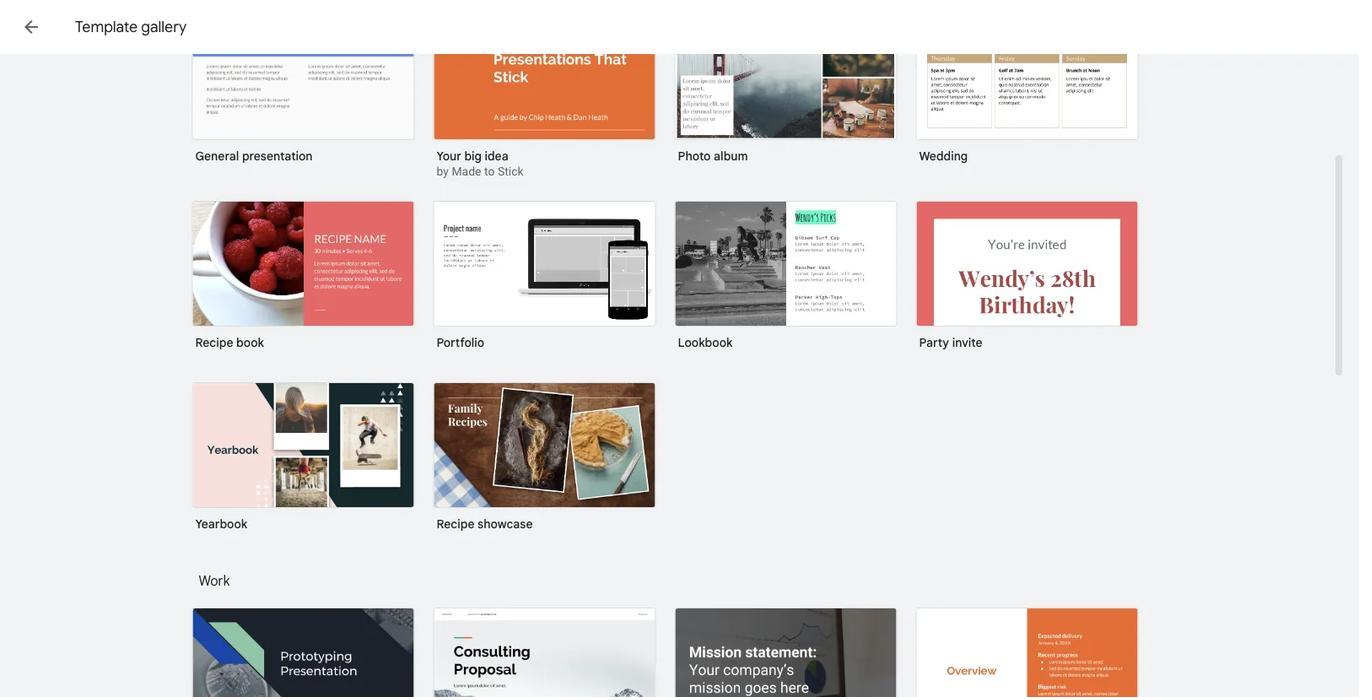 Task type: locate. For each thing, give the bounding box(es) containing it.
recipe
[[195, 335, 233, 350], [437, 517, 475, 531]]

recipe left the showcase
[[437, 517, 475, 531]]

book
[[236, 335, 264, 350]]

portfolio option
[[433, 201, 656, 362]]

recipe book option
[[192, 201, 415, 362]]

party invite
[[920, 335, 983, 350]]

2 option from the left
[[433, 608, 656, 697]]

work list box
[[192, 608, 1163, 697]]

work
[[199, 572, 230, 589]]

recipe left the 'book'
[[195, 335, 233, 350]]

0 vertical spatial recipe
[[195, 335, 233, 350]]

list box containing general presentation
[[192, 14, 1163, 564]]

made to stick link
[[452, 165, 524, 179]]

template gallery
[[75, 17, 187, 36]]

recipe showcase option
[[433, 382, 656, 544]]

yearbook
[[195, 517, 248, 531]]

1 vertical spatial recipe
[[437, 517, 475, 531]]

made
[[452, 165, 482, 179]]

recipe showcase
[[437, 517, 533, 531]]

1 option from the left
[[192, 608, 415, 697]]

slides
[[95, 16, 142, 38]]

recipe for recipe showcase
[[437, 517, 475, 531]]

0 horizontal spatial recipe
[[195, 335, 233, 350]]

stick
[[498, 165, 524, 179]]

template
[[75, 17, 138, 36]]

party
[[920, 335, 950, 350]]

general presentation
[[195, 149, 313, 163]]

general presentation option
[[192, 14, 415, 176]]

to
[[485, 165, 495, 179]]

idea
[[485, 149, 509, 163]]

your big idea option
[[433, 14, 656, 181]]

wedding
[[920, 149, 968, 163]]

1 horizontal spatial recipe
[[437, 517, 475, 531]]

option
[[192, 608, 415, 697], [433, 608, 656, 697], [675, 608, 898, 697], [916, 608, 1139, 697]]

list box
[[192, 14, 1163, 564]]

invite
[[953, 335, 983, 350]]



Task type: describe. For each thing, give the bounding box(es) containing it.
photo album
[[678, 149, 748, 163]]

album
[[714, 149, 748, 163]]

party invite option
[[916, 201, 1139, 423]]

choose template dialog dialog
[[0, 0, 1360, 697]]

by
[[437, 165, 449, 179]]

general
[[195, 149, 239, 163]]

list box inside choose template dialog dialog
[[192, 14, 1163, 564]]

slides link
[[54, 10, 142, 47]]

recipe for recipe book
[[195, 335, 233, 350]]

wedding option
[[916, 14, 1139, 176]]

showcase
[[478, 517, 533, 531]]

gallery
[[141, 17, 187, 36]]

recipe book
[[195, 335, 264, 350]]

presentation
[[242, 149, 313, 163]]

4 option from the left
[[916, 608, 1139, 697]]

big
[[465, 149, 482, 163]]

lookbook option
[[675, 201, 898, 362]]

lookbook
[[678, 335, 733, 350]]

photo
[[678, 149, 711, 163]]

your big idea by made to stick
[[437, 149, 524, 179]]

3 option from the left
[[675, 608, 898, 697]]

yearbook option
[[192, 382, 415, 544]]

your
[[437, 149, 462, 163]]

portfolio
[[437, 335, 485, 350]]

photo album option
[[675, 14, 898, 176]]



Task type: vqa. For each thing, say whether or not it's contained in the screenshot.
Menu bar banner
no



